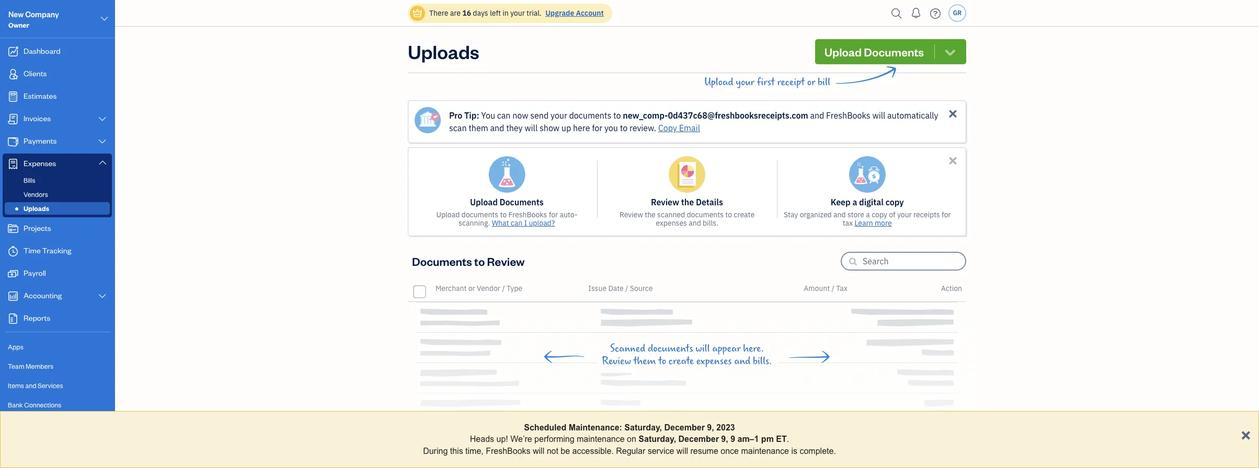 Task type: vqa. For each thing, say whether or not it's contained in the screenshot.
Action
yes



Task type: locate. For each thing, give the bounding box(es) containing it.
documents up merchant
[[412, 254, 472, 269]]

upload documents image
[[488, 156, 526, 193]]

and inside scanned documents will appear here. review them to create expenses and bills.
[[734, 356, 751, 368]]

saturday, up on on the bottom of the page
[[625, 424, 662, 433]]

0 vertical spatial the
[[681, 197, 694, 208]]

0 horizontal spatial expenses
[[656, 219, 687, 228]]

documents down search image
[[864, 44, 924, 59]]

upload?
[[529, 219, 555, 228]]

your
[[510, 8, 525, 18], [736, 76, 755, 88], [551, 110, 567, 121], [897, 210, 912, 220]]

1 horizontal spatial uploads
[[408, 39, 479, 64]]

projects link
[[3, 219, 112, 240]]

2 horizontal spatial documents
[[864, 44, 924, 59]]

bills. down here.
[[753, 356, 772, 368]]

first
[[757, 76, 775, 88]]

for left you
[[592, 123, 603, 133]]

scanned
[[657, 210, 685, 220]]

1 vertical spatial uploads
[[24, 204, 49, 213]]

a
[[853, 197, 857, 208], [866, 210, 870, 220]]

to inside upload documents to freshbooks for auto- scanning.
[[500, 210, 507, 220]]

close image
[[947, 108, 959, 120], [947, 155, 959, 167]]

2 horizontal spatial for
[[942, 210, 951, 220]]

or left "vendor"
[[468, 284, 475, 293]]

review up type button
[[487, 254, 525, 269]]

receipts
[[914, 210, 940, 220]]

9, left the 2023
[[707, 424, 714, 433]]

bills. for scanned documents will appear here. review them to create expenses and bills.
[[753, 356, 772, 368]]

new
[[8, 9, 24, 19]]

and right items
[[25, 382, 36, 390]]

issue
[[589, 284, 607, 293]]

a right the store
[[866, 210, 870, 220]]

upload up documents to review
[[436, 210, 460, 220]]

accounting link
[[3, 286, 112, 308]]

upload documents button
[[815, 39, 967, 64]]

0 horizontal spatial the
[[645, 210, 656, 220]]

payment image
[[7, 137, 19, 147]]

0 horizontal spatial them
[[469, 123, 488, 133]]

create inside scanned documents will appear here. review them to create expenses and bills.
[[669, 356, 694, 368]]

1 horizontal spatial /
[[626, 284, 628, 293]]

1 horizontal spatial create
[[734, 210, 755, 220]]

december
[[664, 424, 705, 433], [679, 435, 719, 444]]

saturday, up service
[[639, 435, 676, 444]]

estimate image
[[7, 92, 19, 102]]

9, left 9
[[721, 435, 728, 444]]

1 vertical spatial them
[[634, 356, 656, 368]]

them down scanned on the bottom of page
[[634, 356, 656, 368]]

for inside upload documents to freshbooks for auto- scanning.
[[549, 210, 558, 220]]

pro
[[449, 110, 463, 121]]

documents left i
[[462, 210, 498, 220]]

review inside scanned documents will appear here. review them to create expenses and bills.
[[602, 356, 631, 368]]

gr
[[953, 9, 962, 17]]

1 vertical spatial expenses
[[696, 356, 732, 368]]

can right you
[[497, 110, 511, 121]]

1 horizontal spatial them
[[634, 356, 656, 368]]

tax button
[[836, 284, 848, 293]]

create
[[734, 210, 755, 220], [669, 356, 694, 368]]

services
[[38, 382, 63, 390]]

documents right scanned on the bottom of page
[[648, 343, 693, 355]]

1 horizontal spatial a
[[866, 210, 870, 220]]

0 horizontal spatial create
[[669, 356, 694, 368]]

1 horizontal spatial bills.
[[753, 356, 772, 368]]

uploads link
[[5, 202, 110, 215]]

2023
[[717, 424, 735, 433]]

amount button
[[804, 284, 830, 293]]

upgrade account link
[[544, 8, 604, 18]]

them inside and freshbooks will automatically scan them and they will show up here for you to review.
[[469, 123, 488, 133]]

date
[[608, 284, 624, 293]]

1 vertical spatial close image
[[947, 155, 959, 167]]

vendors link
[[5, 188, 110, 201]]

1 horizontal spatial for
[[592, 123, 603, 133]]

the up scanned
[[681, 197, 694, 208]]

be
[[561, 447, 570, 456]]

reports link
[[3, 309, 112, 330]]

pm
[[761, 435, 774, 444]]

am–1
[[738, 435, 759, 444]]

performing
[[535, 435, 575, 444]]

2 vertical spatial documents
[[412, 254, 472, 269]]

chevron large down image inside expenses link
[[98, 158, 107, 167]]

trial.
[[527, 8, 542, 18]]

0 vertical spatial bills.
[[703, 219, 719, 228]]

documents down details
[[687, 210, 724, 220]]

9
[[731, 435, 735, 444]]

scheduled
[[524, 424, 567, 433]]

1 vertical spatial copy
[[872, 210, 888, 220]]

invoices link
[[3, 109, 112, 130]]

copy up of
[[886, 197, 904, 208]]

members
[[26, 362, 53, 371]]

payroll link
[[3, 264, 112, 285]]

are
[[450, 8, 461, 18]]

0 vertical spatial uploads
[[408, 39, 479, 64]]

learn more
[[855, 219, 892, 228]]

chevron large down image
[[100, 13, 109, 25], [98, 115, 107, 123], [98, 138, 107, 146], [98, 158, 107, 167], [98, 292, 107, 301]]

1 horizontal spatial maintenance
[[741, 447, 789, 456]]

upload inside upload documents button
[[825, 44, 862, 59]]

bills. inside scanned documents will appear here. review them to create expenses and bills.
[[753, 356, 772, 368]]

projects
[[24, 223, 51, 233]]

documents up what can i upload?
[[500, 197, 544, 208]]

you
[[605, 123, 618, 133]]

create for will
[[669, 356, 694, 368]]

or
[[807, 76, 816, 88], [468, 284, 475, 293]]

up
[[562, 123, 571, 133]]

/ left type button
[[502, 284, 505, 293]]

will left appear
[[696, 343, 710, 355]]

bills. down details
[[703, 219, 719, 228]]

them down tip:
[[469, 123, 488, 133]]

1 vertical spatial documents
[[500, 197, 544, 208]]

1 horizontal spatial upload documents
[[825, 44, 924, 59]]

1 horizontal spatial 9,
[[721, 435, 728, 444]]

uploads down vendors
[[24, 204, 49, 213]]

upload documents
[[825, 44, 924, 59], [470, 197, 544, 208]]

1 / from the left
[[502, 284, 505, 293]]

0 vertical spatial maintenance
[[577, 435, 625, 444]]

or left bill
[[807, 76, 816, 88]]

resume
[[691, 447, 719, 456]]

and down keep
[[834, 210, 846, 220]]

your inside stay organized and store a copy of your receipts for tax
[[897, 210, 912, 220]]

0 vertical spatial close image
[[947, 108, 959, 120]]

time
[[24, 246, 41, 256]]

this
[[450, 447, 463, 456]]

0 vertical spatial expenses
[[656, 219, 687, 228]]

1 horizontal spatial or
[[807, 76, 816, 88]]

0 horizontal spatial upload documents
[[470, 197, 544, 208]]

1 horizontal spatial the
[[681, 197, 694, 208]]

expenses inside review the details review the scanned documents to create expenses and bills.
[[656, 219, 687, 228]]

connections
[[24, 401, 61, 410]]

now
[[513, 110, 528, 121]]

them inside scanned documents will appear here. review them to create expenses and bills.
[[634, 356, 656, 368]]

1 vertical spatial december
[[679, 435, 719, 444]]

documents inside button
[[864, 44, 924, 59]]

expenses inside scanned documents will appear here. review them to create expenses and bills.
[[696, 356, 732, 368]]

there are 16 days left in your trial. upgrade account
[[429, 8, 604, 18]]

0 vertical spatial documents
[[864, 44, 924, 59]]

0 horizontal spatial bills.
[[703, 219, 719, 228]]

2 vertical spatial freshbooks
[[486, 447, 531, 456]]

uploads down there
[[408, 39, 479, 64]]

review down scanned on the bottom of page
[[602, 356, 631, 368]]

review
[[651, 197, 679, 208], [620, 210, 643, 220], [487, 254, 525, 269], [602, 356, 631, 368]]

payroll
[[24, 268, 46, 278]]

maintenance down maintenance:
[[577, 435, 625, 444]]

bills link
[[5, 174, 110, 187]]

project image
[[7, 224, 19, 234]]

and right scanned
[[689, 219, 701, 228]]

items
[[8, 382, 24, 390]]

freshbooks inside scheduled maintenance: saturday, december 9, 2023 heads up! we're performing maintenance on saturday, december 9, 9 am–1 pm et . during this time, freshbooks will not be accessible. regular service will resume once maintenance is complete.
[[486, 447, 531, 456]]

for left the auto- at top left
[[549, 210, 558, 220]]

chevron large down image inside invoices link
[[98, 115, 107, 123]]

and inside the main element
[[25, 382, 36, 390]]

expense image
[[7, 159, 19, 169]]

0 vertical spatial or
[[807, 76, 816, 88]]

main element
[[0, 0, 141, 469]]

source
[[630, 284, 653, 293]]

upload documents to freshbooks for auto- scanning.
[[436, 210, 578, 228]]

upload your first receipt or bill
[[704, 76, 831, 88]]

dashboard image
[[7, 47, 19, 57]]

bills. for review the details review the scanned documents to create expenses and bills.
[[703, 219, 719, 228]]

and inside stay organized and store a copy of your receipts for tax
[[834, 210, 846, 220]]

0 horizontal spatial uploads
[[24, 204, 49, 213]]

freshbooks inside and freshbooks will automatically scan them and they will show up here for you to review.
[[826, 110, 871, 121]]

for right 'receipts'
[[942, 210, 951, 220]]

1 vertical spatial can
[[511, 219, 523, 228]]

a up the store
[[853, 197, 857, 208]]

for
[[592, 123, 603, 133], [549, 210, 558, 220], [942, 210, 951, 220]]

upload documents up upload documents to freshbooks for auto- scanning.
[[470, 197, 544, 208]]

0 vertical spatial a
[[853, 197, 857, 208]]

maintenance down the 'pm' on the bottom of page
[[741, 447, 789, 456]]

and
[[810, 110, 824, 121], [490, 123, 504, 133], [834, 210, 846, 220], [689, 219, 701, 228], [734, 356, 751, 368], [25, 382, 36, 390]]

1 horizontal spatial documents
[[500, 197, 544, 208]]

team members
[[8, 362, 53, 371]]

accounting
[[24, 291, 62, 301]]

1 vertical spatial a
[[866, 210, 870, 220]]

to
[[613, 110, 621, 121], [620, 123, 628, 133], [500, 210, 507, 220], [726, 210, 732, 220], [474, 254, 485, 269], [659, 356, 666, 368]]

0 vertical spatial december
[[664, 424, 705, 433]]

review.
[[630, 123, 656, 133]]

.
[[787, 435, 789, 444]]

copy inside stay organized and store a copy of your receipts for tax
[[872, 210, 888, 220]]

0 vertical spatial freshbooks
[[826, 110, 871, 121]]

expenses down appear
[[696, 356, 732, 368]]

0 vertical spatial 9,
[[707, 424, 714, 433]]

upload up 0d437c68@freshbooksreceipts.com
[[704, 76, 734, 88]]

0 vertical spatial copy
[[886, 197, 904, 208]]

can
[[497, 110, 511, 121], [511, 219, 523, 228]]

upload up bill
[[825, 44, 862, 59]]

search image
[[889, 5, 905, 21]]

1 vertical spatial or
[[468, 284, 475, 293]]

apps link
[[3, 338, 112, 357]]

keep a digital copy image
[[849, 156, 886, 193]]

2 horizontal spatial /
[[832, 284, 835, 293]]

1 vertical spatial 9,
[[721, 435, 728, 444]]

1 horizontal spatial expenses
[[696, 356, 732, 368]]

upload documents down search image
[[825, 44, 924, 59]]

your right of
[[897, 210, 912, 220]]

review the details image
[[669, 156, 706, 193]]

1 vertical spatial freshbooks
[[509, 210, 547, 220]]

copy left of
[[872, 210, 888, 220]]

1 vertical spatial upload documents
[[470, 197, 544, 208]]

0 horizontal spatial for
[[549, 210, 558, 220]]

appear
[[712, 343, 741, 355]]

is
[[792, 447, 798, 456]]

chevron large down image for expenses
[[98, 158, 107, 167]]

0 horizontal spatial documents
[[412, 254, 472, 269]]

0 horizontal spatial /
[[502, 284, 505, 293]]

0 vertical spatial them
[[469, 123, 488, 133]]

0 vertical spatial create
[[734, 210, 755, 220]]

0 vertical spatial upload documents
[[825, 44, 924, 59]]

Search text field
[[863, 253, 965, 270]]

estimates link
[[3, 86, 112, 108]]

create inside review the details review the scanned documents to create expenses and bills.
[[734, 210, 755, 220]]

auto-
[[560, 210, 578, 220]]

account
[[576, 8, 604, 18]]

to inside scanned documents will appear here. review them to create expenses and bills.
[[659, 356, 666, 368]]

2 / from the left
[[626, 284, 628, 293]]

and down here.
[[734, 356, 751, 368]]

invoice image
[[7, 114, 19, 124]]

the left scanned
[[645, 210, 656, 220]]

bills. inside review the details review the scanned documents to create expenses and bills.
[[703, 219, 719, 228]]

once
[[721, 447, 739, 456]]

1 vertical spatial bills.
[[753, 356, 772, 368]]

bank connections
[[8, 401, 61, 410]]

digital
[[859, 197, 884, 208]]

/ right date
[[626, 284, 628, 293]]

expenses down review the details image
[[656, 219, 687, 228]]

/ left the tax button
[[832, 284, 835, 293]]

action
[[941, 284, 962, 293]]

timer image
[[7, 246, 19, 257]]

will
[[873, 110, 886, 121], [525, 123, 538, 133], [696, 343, 710, 355], [533, 447, 545, 456], [677, 447, 688, 456]]

1 vertical spatial create
[[669, 356, 694, 368]]

can left i
[[511, 219, 523, 228]]

will down send
[[525, 123, 538, 133]]

keep a digital copy
[[831, 197, 904, 208]]

and inside review the details review the scanned documents to create expenses and bills.
[[689, 219, 701, 228]]

company
[[25, 9, 59, 19]]



Task type: describe. For each thing, give the bounding box(es) containing it.
bills
[[24, 176, 35, 185]]

payments
[[24, 136, 57, 146]]

et
[[776, 435, 787, 444]]

heads
[[470, 435, 494, 444]]

copy
[[658, 123, 677, 133]]

gr button
[[949, 4, 967, 22]]

to inside review the details review the scanned documents to create expenses and bills.
[[726, 210, 732, 220]]

for inside stay organized and store a copy of your receipts for tax
[[942, 210, 951, 220]]

documents inside upload documents to freshbooks for auto- scanning.
[[462, 210, 498, 220]]

upload up scanning.
[[470, 197, 498, 208]]

scanned
[[610, 343, 646, 355]]

upload documents button
[[815, 39, 967, 64]]

go to help image
[[927, 5, 944, 21]]

will inside scanned documents will appear here. review them to create expenses and bills.
[[696, 343, 710, 355]]

during
[[423, 447, 448, 456]]

here.
[[743, 343, 764, 355]]

expenses
[[24, 158, 56, 168]]

crown image
[[412, 8, 423, 19]]

dashboard link
[[3, 41, 112, 63]]

team
[[8, 362, 24, 371]]

issue date / source
[[589, 284, 653, 293]]

and freshbooks will automatically scan them and they will show up here for you to review.
[[449, 110, 938, 133]]

0d437c68@freshbooksreceipts.com
[[668, 110, 808, 121]]

× dialog
[[0, 412, 1259, 469]]

16
[[462, 8, 471, 18]]

time tracking
[[24, 246, 71, 256]]

2 close image from the top
[[947, 155, 959, 167]]

your up up
[[551, 110, 567, 121]]

0 horizontal spatial a
[[853, 197, 857, 208]]

scheduled maintenance: saturday, december 9, 2023 heads up! we're performing maintenance on saturday, december 9, 9 am–1 pm et . during this time, freshbooks will not be accessible. regular service will resume once maintenance is complete.
[[423, 424, 836, 456]]

chevron large down image for invoices
[[98, 115, 107, 123]]

for inside and freshbooks will automatically scan them and they will show up here for you to review.
[[592, 123, 603, 133]]

amount / tax
[[804, 284, 848, 293]]

type
[[507, 284, 523, 293]]

money image
[[7, 269, 19, 279]]

new company owner
[[8, 9, 59, 29]]

bank connections link
[[3, 396, 112, 415]]

more
[[875, 219, 892, 228]]

will left 'not'
[[533, 447, 545, 456]]

chart image
[[7, 291, 19, 302]]

merchant
[[436, 284, 467, 293]]

0 horizontal spatial 9,
[[707, 424, 714, 433]]

expenses for documents
[[696, 356, 732, 368]]

estimates
[[24, 91, 57, 101]]

left
[[490, 8, 501, 18]]

create for details
[[734, 210, 755, 220]]

to inside and freshbooks will automatically scan them and they will show up here for you to review.
[[620, 123, 628, 133]]

review left scanned
[[620, 210, 643, 220]]

email
[[679, 123, 700, 133]]

bank
[[8, 401, 23, 410]]

apps
[[8, 343, 23, 351]]

items and services link
[[3, 377, 112, 395]]

0 horizontal spatial or
[[468, 284, 475, 293]]

your right in
[[510, 8, 525, 18]]

1 vertical spatial the
[[645, 210, 656, 220]]

service
[[648, 447, 674, 456]]

expenses link
[[3, 154, 112, 174]]

merchant or vendor / type
[[436, 284, 523, 293]]

and down bill
[[810, 110, 824, 121]]

invoices
[[24, 113, 51, 123]]

stay organized and store a copy of your receipts for tax
[[784, 210, 951, 228]]

client image
[[7, 69, 19, 79]]

reports
[[24, 313, 50, 323]]

chevron large down image for payments
[[98, 138, 107, 146]]

scanned documents will appear here. review them to create expenses and bills.
[[602, 343, 772, 368]]

your left 'first' in the top right of the page
[[736, 76, 755, 88]]

clients
[[24, 69, 47, 78]]

chevrondown image
[[943, 44, 958, 59]]

×
[[1241, 425, 1251, 444]]

documents inside scanned documents will appear here. review them to create expenses and bills.
[[648, 343, 693, 355]]

documents inside review the details review the scanned documents to create expenses and bills.
[[687, 210, 724, 220]]

automatically
[[888, 110, 938, 121]]

scan
[[449, 123, 467, 133]]

review the details review the scanned documents to create expenses and bills.
[[620, 197, 755, 228]]

pro tip: you can now send your documents to new_comp-0d437c68@freshbooksreceipts.com
[[449, 110, 808, 121]]

will right service
[[677, 447, 688, 456]]

upload documents inside button
[[825, 44, 924, 59]]

1 vertical spatial saturday,
[[639, 435, 676, 444]]

tracking
[[42, 246, 71, 256]]

uploads inside the main element
[[24, 204, 49, 213]]

i
[[524, 219, 527, 228]]

team members link
[[3, 358, 112, 376]]

copy email
[[658, 123, 700, 133]]

chevron large down image for accounting
[[98, 292, 107, 301]]

notifications image
[[908, 3, 925, 24]]

0 horizontal spatial maintenance
[[577, 435, 625, 444]]

upgrade
[[546, 8, 574, 18]]

copy email button
[[658, 122, 700, 134]]

of
[[889, 210, 896, 220]]

vendor
[[477, 284, 500, 293]]

review up scanned
[[651, 197, 679, 208]]

documents up here
[[569, 110, 612, 121]]

dashboard
[[24, 46, 61, 56]]

details
[[696, 197, 723, 208]]

complete.
[[800, 447, 836, 456]]

show
[[540, 123, 560, 133]]

upload inside upload documents to freshbooks for auto- scanning.
[[436, 210, 460, 220]]

1 vertical spatial maintenance
[[741, 447, 789, 456]]

source button
[[630, 284, 653, 293]]

3 / from the left
[[832, 284, 835, 293]]

freshbooks inside upload documents to freshbooks for auto- scanning.
[[509, 210, 547, 220]]

documents to review
[[412, 254, 525, 269]]

0 vertical spatial can
[[497, 110, 511, 121]]

merchant or vendor button
[[436, 284, 500, 293]]

expenses for the
[[656, 219, 687, 228]]

1 close image from the top
[[947, 108, 959, 120]]

× button
[[1241, 425, 1251, 444]]

and down you
[[490, 123, 504, 133]]

organized
[[800, 210, 832, 220]]

stay
[[784, 210, 798, 220]]

will left the automatically on the top
[[873, 110, 886, 121]]

vendors
[[24, 190, 48, 199]]

time,
[[466, 447, 484, 456]]

owner
[[8, 21, 29, 29]]

settings
[[8, 420, 32, 429]]

bill
[[818, 76, 831, 88]]

report image
[[7, 314, 19, 324]]

0 vertical spatial saturday,
[[625, 424, 662, 433]]

what
[[492, 219, 509, 228]]

they
[[506, 123, 523, 133]]

tip:
[[464, 110, 479, 121]]

keep
[[831, 197, 851, 208]]

a inside stay organized and store a copy of your receipts for tax
[[866, 210, 870, 220]]

payments link
[[3, 131, 112, 153]]

scanning.
[[459, 219, 490, 228]]

settings link
[[3, 416, 112, 434]]

not
[[547, 447, 559, 456]]



